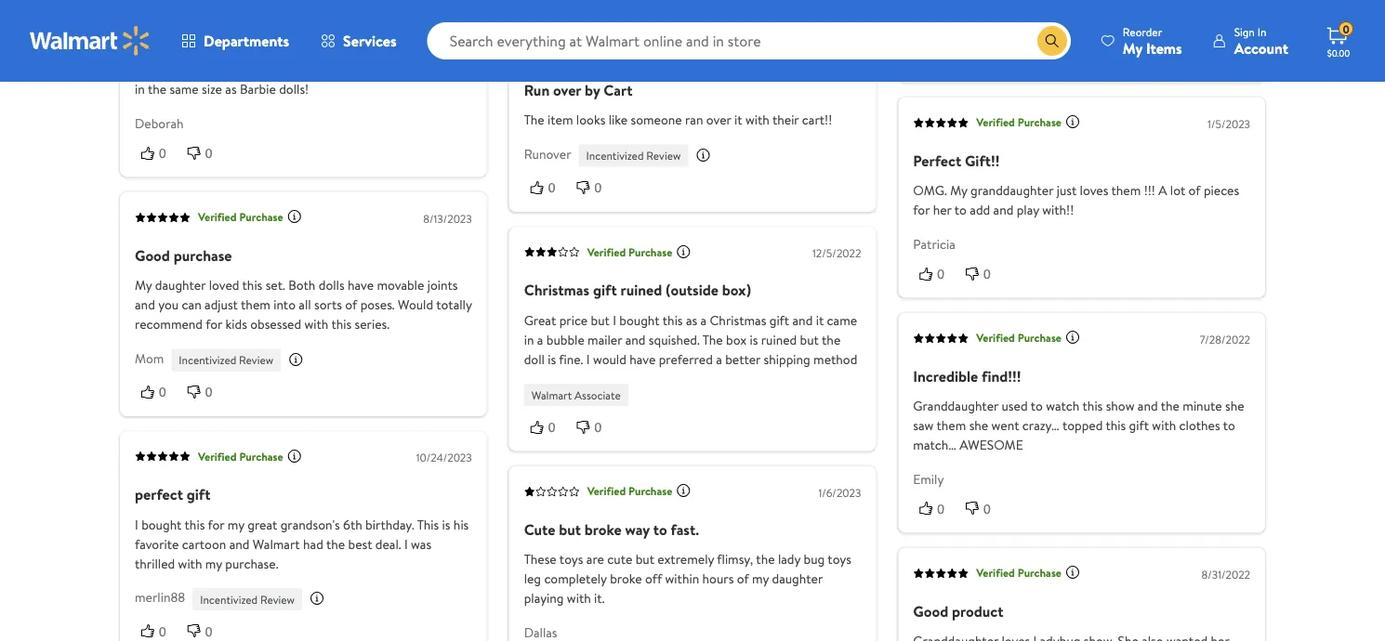 Task type: describe. For each thing, give the bounding box(es) containing it.
good purchase
[[135, 245, 232, 266]]

merlin88
[[135, 589, 185, 607]]

hours
[[703, 570, 734, 588]]

christmas gift ruined (outside box)
[[524, 280, 751, 300]]

verified purchase information image for incredible find!!!
[[1066, 330, 1081, 345]]

great price but i bought this as a christmas gift and it came in a bubble mailer and squished. the box is ruined but the doll is fine. i would have preferred a better shipping method
[[524, 311, 858, 368]]

search icon image
[[1045, 33, 1060, 48]]

1 vertical spatial a
[[537, 331, 544, 349]]

mailer
[[588, 331, 623, 349]]

you
[[158, 296, 179, 314]]

granddaughter
[[914, 397, 999, 415]]

great
[[524, 311, 556, 329]]

but right cute at the bottom
[[559, 519, 581, 540]]

preferred
[[659, 350, 713, 368]]

loves inside my daughter loves ladybug and i was happy to find the dolls in the same size as barbie dolls!
[[209, 61, 238, 79]]

just
[[1057, 181, 1077, 200]]

0 horizontal spatial the
[[524, 111, 545, 129]]

pieces
[[1204, 181, 1240, 200]]

the inside i bought this for my great grandson's  6th birthday.  this is his favorite cartoon and walmart had the best deal. i was thrilled with my purchase.
[[326, 535, 345, 553]]

looks
[[577, 111, 606, 129]]

cute but broke way to fast.
[[524, 519, 699, 540]]

verified for perfect gift
[[198, 449, 237, 465]]

review for perfect gift
[[260, 592, 295, 608]]

all
[[299, 296, 311, 314]]

omg.  my granddaughter just loves them !!!  a lot of pieces for her to add and play with!!
[[914, 181, 1240, 219]]

as inside my daughter loves ladybug and i was happy to find the dolls in the same size as barbie dolls!
[[225, 80, 237, 98]]

incentivized review information image for perfect gift
[[310, 592, 325, 607]]

and left came
[[793, 311, 813, 329]]

10/24/2023
[[416, 450, 472, 466]]

cartoon
[[182, 535, 226, 553]]

someone
[[631, 111, 682, 129]]

verified purchase information image for good purchase
[[287, 209, 302, 224]]

and inside granddaughter used to watch this show and the minute she saw them she went crazy… topped this gift with clothes to match… awesome
[[1138, 397, 1159, 415]]

i right "fine."
[[587, 350, 590, 368]]

reorder my items
[[1123, 24, 1183, 58]]

i bought this for my great grandson's  6th birthday.  this is his favorite cartoon and walmart had the best deal. i was thrilled with my purchase.
[[135, 516, 469, 573]]

it inside great price but i bought this as a christmas gift and it came in a bubble mailer and squished. the box is ruined but the doll is fine. i would have preferred a better shipping method
[[816, 311, 824, 329]]

would
[[398, 296, 434, 314]]

sorts
[[314, 296, 342, 314]]

walmart image
[[30, 26, 151, 56]]

birthday.
[[366, 516, 415, 534]]

lot
[[1171, 181, 1186, 200]]

1/6/2023
[[819, 485, 862, 501]]

with left their
[[746, 111, 770, 129]]

gift right perfect
[[187, 485, 211, 505]]

incentivized for good purchase
[[179, 353, 236, 368]]

Walmart Site-Wide search field
[[428, 22, 1071, 60]]

adjust
[[205, 296, 238, 314]]

came
[[827, 311, 858, 329]]

awesome
[[960, 436, 1024, 454]]

happy
[[345, 61, 378, 79]]

my inside omg.  my granddaughter just loves them !!!  a lot of pieces for her to add and play with!!
[[951, 181, 968, 200]]

daughter inside the these toys are cute but extremely flimsy, the lady bug toys leg completely broke off within hours of my daughter playing with it.
[[772, 570, 823, 588]]

minute
[[1183, 397, 1223, 415]]

but up mailer
[[591, 311, 610, 329]]

but inside the these toys are cute but extremely flimsy, the lady bug toys leg completely broke off within hours of my daughter playing with it.
[[636, 551, 655, 569]]

price
[[560, 311, 588, 329]]

the inside granddaughter used to watch this show and the minute she saw them she went crazy… topped this gift with clothes to match… awesome
[[1161, 397, 1180, 415]]

birthday
[[187, 29, 242, 50]]

dolls!
[[279, 80, 309, 98]]

cute
[[524, 519, 556, 540]]

and inside omg.  my granddaughter just loves them !!!  a lot of pieces for her to add and play with!!
[[994, 201, 1014, 219]]

this down the 'sorts'
[[332, 315, 352, 333]]

for inside omg.  my granddaughter just loves them !!!  a lot of pieces for her to add and play with!!
[[914, 201, 930, 219]]

cart
[[604, 80, 633, 100]]

watch
[[1047, 397, 1080, 415]]

bug
[[804, 551, 825, 569]]

was inside my daughter loves ladybug and i was happy to find the dolls in the same size as barbie dolls!
[[321, 61, 342, 79]]

recommend
[[135, 315, 203, 333]]

purchase for good purchase
[[239, 209, 283, 225]]

incentivized review for perfect gift
[[200, 592, 295, 608]]

to inside omg.  my granddaughter just loves them !!!  a lot of pieces for her to add and play with!!
[[955, 201, 967, 219]]

0 vertical spatial ruined
[[621, 280, 663, 300]]

and inside i bought this for my great grandson's  6th birthday.  this is his favorite cartoon and walmart had the best deal. i was thrilled with my purchase.
[[229, 535, 250, 553]]

them inside omg.  my granddaughter just loves them !!!  a lot of pieces for her to add and play with!!
[[1112, 181, 1142, 200]]

my daughter loved this set. both dolls have movable joints and you can adjust them into all sorts of poses. would totally recommend for kids obsessed with this series.
[[135, 276, 472, 333]]

0 vertical spatial is
[[750, 331, 758, 349]]

gift!!
[[965, 150, 1000, 171]]

excited
[[135, 29, 184, 50]]

services
[[343, 31, 397, 51]]

0 horizontal spatial over
[[553, 80, 582, 100]]

series.
[[355, 315, 390, 333]]

show
[[1107, 397, 1135, 415]]

1 horizontal spatial a
[[701, 311, 707, 329]]

daughter for purchase
[[155, 276, 206, 294]]

the left same
[[148, 80, 167, 98]]

box)
[[722, 280, 751, 300]]

totally
[[436, 296, 472, 314]]

size
[[202, 80, 222, 98]]

my inside my daughter loved this set. both dolls have movable joints and you can adjust them into all sorts of poses. would totally recommend for kids obsessed with this series.
[[135, 276, 152, 294]]

for inside i bought this for my great grandson's  6th birthday.  this is his favorite cartoon and walmart had the best deal. i was thrilled with my purchase.
[[208, 516, 225, 534]]

of inside the these toys are cute but extremely flimsy, the lady bug toys leg completely broke off within hours of my daughter playing with it.
[[737, 570, 749, 588]]

girl!
[[245, 29, 271, 50]]

have inside my daughter loved this set. both dolls have movable joints and you can adjust them into all sorts of poses. would totally recommend for kids obsessed with this series.
[[348, 276, 374, 294]]

good for good product
[[914, 601, 949, 622]]

of inside omg.  my granddaughter just loves them !!!  a lot of pieces for her to add and play with!!
[[1189, 181, 1201, 200]]

with inside i bought this for my great grandson's  6th birthday.  this is his favorite cartoon and walmart had the best deal. i was thrilled with my purchase.
[[178, 555, 202, 573]]

0 vertical spatial walmart
[[532, 387, 572, 403]]

to right clothes
[[1224, 417, 1236, 435]]

broke inside the these toys are cute but extremely flimsy, the lady bug toys leg completely broke off within hours of my daughter playing with it.
[[610, 570, 642, 588]]

fine.
[[559, 350, 584, 368]]

them inside my daughter loved this set. both dolls have movable joints and you can adjust them into all sorts of poses. would totally recommend for kids obsessed with this series.
[[241, 296, 270, 314]]

this
[[417, 516, 439, 534]]

and inside my daughter loved this set. both dolls have movable joints and you can adjust them into all sorts of poses. would totally recommend for kids obsessed with this series.
[[135, 296, 155, 314]]

1 horizontal spatial my
[[228, 516, 245, 534]]

set.
[[266, 276, 285, 294]]

this inside great price but i bought this as a christmas gift and it came in a bubble mailer and squished. the box is ruined but the doll is fine. i would have preferred a better shipping method
[[663, 311, 683, 329]]

incentivized review for run over by cart
[[587, 148, 681, 164]]

was inside i bought this for my great grandson's  6th birthday.  this is his favorite cartoon and walmart had the best deal. i was thrilled with my purchase.
[[411, 535, 432, 553]]

and right mailer
[[626, 331, 646, 349]]

the inside the these toys are cute but extremely flimsy, the lady bug toys leg completely broke off within hours of my daughter playing with it.
[[757, 551, 775, 569]]

8/13/2023
[[423, 211, 472, 227]]

is inside i bought this for my great grandson's  6th birthday.  this is his favorite cartoon and walmart had the best deal. i was thrilled with my purchase.
[[442, 516, 451, 534]]

would
[[593, 350, 627, 368]]

the inside great price but i bought this as a christmas gift and it came in a bubble mailer and squished. the box is ruined but the doll is fine. i would have preferred a better shipping method
[[703, 331, 723, 349]]

my inside the these toys are cute but extremely flimsy, the lady bug toys leg completely broke off within hours of my daughter playing with it.
[[753, 570, 769, 588]]

purchase for cute but broke way to fast.
[[629, 484, 673, 499]]

find
[[396, 61, 418, 79]]

these toys are cute but extremely flimsy, the lady bug toys leg completely broke off within hours of my daughter playing with it.
[[524, 551, 852, 608]]

verified purchase for good purchase
[[198, 209, 283, 225]]

squished.
[[649, 331, 700, 349]]

emily
[[914, 470, 944, 488]]

my inside the reorder my items
[[1123, 38, 1143, 58]]

1 vertical spatial she
[[970, 417, 989, 435]]

better
[[726, 350, 761, 368]]

verified purchase for run over by cart
[[588, 44, 673, 60]]

cart!!
[[803, 111, 833, 129]]

perfect gift!!
[[914, 150, 1000, 171]]

in
[[1258, 24, 1267, 40]]

incentivized for run over by cart
[[587, 148, 644, 164]]

barbie
[[240, 80, 276, 98]]

excited birthday girl!
[[135, 29, 271, 50]]

good product
[[914, 601, 1004, 622]]

ran
[[685, 111, 704, 129]]

the right the find
[[421, 61, 440, 79]]

this down show
[[1106, 417, 1127, 435]]

purchase for perfect gift
[[239, 449, 283, 465]]

gift up mailer
[[593, 280, 617, 300]]

verified purchase for good product
[[977, 565, 1062, 581]]

services button
[[305, 19, 413, 63]]

2 vertical spatial a
[[716, 350, 723, 368]]

this inside i bought this for my great grandson's  6th birthday.  this is his favorite cartoon and walmart had the best deal. i was thrilled with my purchase.
[[185, 516, 205, 534]]

verified purchase information image for cute but broke way to fast.
[[677, 483, 691, 498]]

christmas inside great price but i bought this as a christmas gift and it came in a bubble mailer and squished. the box is ruined but the doll is fine. i would have preferred a better shipping method
[[710, 311, 767, 329]]

Search search field
[[428, 22, 1071, 60]]

i right deal. on the bottom left
[[405, 535, 408, 553]]

gift inside great price but i bought this as a christmas gift and it came in a bubble mailer and squished. the box is ruined but the doll is fine. i would have preferred a better shipping method
[[770, 311, 790, 329]]

departments
[[204, 31, 289, 51]]

reorder
[[1123, 24, 1163, 40]]

run
[[524, 80, 550, 100]]

purchase
[[174, 245, 232, 266]]

!!!
[[1145, 181, 1156, 200]]

review for run over by cart
[[647, 148, 681, 164]]



Task type: vqa. For each thing, say whether or not it's contained in the screenshot.
the leftmost in
yes



Task type: locate. For each thing, give the bounding box(es) containing it.
0 horizontal spatial was
[[321, 61, 342, 79]]

box
[[727, 331, 747, 349]]

them inside granddaughter used to watch this show and the minute she saw them she went crazy… topped this gift with clothes to match… awesome
[[937, 417, 967, 435]]

verified purchase information image for christmas gift ruined (outside box)
[[677, 244, 691, 259]]

incentivized down the kids
[[179, 353, 236, 368]]

add
[[970, 201, 991, 219]]

2 horizontal spatial is
[[750, 331, 758, 349]]

in inside my daughter loves ladybug and i was happy to find the dolls in the same size as barbie dolls!
[[135, 80, 145, 98]]

and left you
[[135, 296, 155, 314]]

with down cartoon
[[178, 555, 202, 573]]

over left 'by'
[[553, 80, 582, 100]]

0 horizontal spatial good
[[135, 245, 170, 266]]

good for good purchase
[[135, 245, 170, 266]]

2 horizontal spatial a
[[716, 350, 723, 368]]

2 vertical spatial verified purchase information image
[[1066, 565, 1081, 580]]

walmart down great
[[253, 535, 300, 553]]

0 horizontal spatial it
[[735, 111, 743, 129]]

verified purchase information image for perfect gift
[[287, 449, 302, 463]]

daughter up can at the left top of page
[[155, 276, 206, 294]]

daughter for birthday
[[155, 61, 206, 79]]

0 horizontal spatial loves
[[209, 61, 238, 79]]

loved
[[209, 276, 239, 294]]

verified purchase information image up watch
[[1066, 330, 1081, 345]]

2 toys from the left
[[828, 551, 852, 569]]

1 vertical spatial verified purchase information image
[[677, 483, 691, 498]]

leg
[[524, 570, 541, 588]]

0 horizontal spatial a
[[537, 331, 544, 349]]

1 vertical spatial dolls
[[319, 276, 345, 294]]

with inside my daughter loved this set. both dolls have movable joints and you can adjust them into all sorts of poses. would totally recommend for kids obsessed with this series.
[[305, 315, 329, 333]]

verified up perfect gift
[[198, 449, 237, 465]]

0 horizontal spatial of
[[345, 296, 357, 314]]

verified for perfect gift!!
[[977, 115, 1016, 130]]

of right the 'sorts'
[[345, 296, 357, 314]]

(outside
[[666, 280, 719, 300]]

1 vertical spatial broke
[[610, 570, 642, 588]]

1 vertical spatial review
[[239, 353, 274, 368]]

bought inside great price but i bought this as a christmas gift and it came in a bubble mailer and squished. the box is ruined but the doll is fine. i would have preferred a better shipping method
[[620, 311, 660, 329]]

can
[[182, 296, 202, 314]]

purchase for good product
[[1018, 565, 1062, 581]]

verified for good purchase
[[198, 209, 237, 225]]

incentivized review information image for run over by cart
[[696, 148, 711, 163]]

0 vertical spatial them
[[1112, 181, 1142, 200]]

1 horizontal spatial have
[[630, 350, 656, 368]]

daughter inside my daughter loved this set. both dolls have movable joints and you can adjust them into all sorts of poses. would totally recommend for kids obsessed with this series.
[[155, 276, 206, 294]]

2 vertical spatial incentivized review information image
[[310, 592, 325, 607]]

1 horizontal spatial ruined
[[761, 331, 797, 349]]

is left his
[[442, 516, 451, 534]]

my left items
[[1123, 38, 1143, 58]]

my down excited at the top of the page
[[135, 61, 152, 79]]

verified up christmas gift ruined (outside box)
[[588, 244, 626, 260]]

christmas up box
[[710, 311, 767, 329]]

good left the purchase
[[135, 245, 170, 266]]

to right way
[[654, 519, 667, 540]]

verified for good product
[[977, 565, 1016, 581]]

with inside granddaughter used to watch this show and the minute she saw them she went crazy… topped this gift with clothes to match… awesome
[[1153, 417, 1177, 435]]

verified purchase
[[588, 44, 673, 60], [977, 115, 1062, 130], [198, 209, 283, 225], [588, 244, 673, 260], [977, 330, 1062, 346], [198, 449, 283, 465], [588, 484, 673, 499], [977, 565, 1062, 581]]

0 vertical spatial over
[[553, 80, 582, 100]]

verified up cart
[[588, 44, 626, 60]]

1 vertical spatial them
[[241, 296, 270, 314]]

dolls inside my daughter loved this set. both dolls have movable joints and you can adjust them into all sorts of poses. would totally recommend for kids obsessed with this series.
[[319, 276, 345, 294]]

0 vertical spatial dolls
[[443, 61, 469, 79]]

verified purchase for cute but broke way to fast.
[[588, 484, 673, 499]]

associate
[[575, 387, 621, 403]]

review down obsessed at the left of the page
[[239, 353, 274, 368]]

2 vertical spatial incentivized
[[200, 592, 258, 608]]

loves
[[209, 61, 238, 79], [1080, 181, 1109, 200]]

0 vertical spatial in
[[135, 80, 145, 98]]

1 vertical spatial in
[[524, 331, 534, 349]]

loves inside omg.  my granddaughter just loves them !!!  a lot of pieces for her to add and play with!!
[[1080, 181, 1109, 200]]

bought
[[620, 311, 660, 329], [142, 516, 182, 534]]

the
[[421, 61, 440, 79], [148, 80, 167, 98], [822, 331, 841, 349], [1161, 397, 1180, 415], [326, 535, 345, 553], [757, 551, 775, 569]]

with left clothes
[[1153, 417, 1177, 435]]

to up crazy…
[[1031, 397, 1043, 415]]

a left better
[[716, 350, 723, 368]]

2 vertical spatial is
[[442, 516, 451, 534]]

gift down show
[[1130, 417, 1150, 435]]

0 horizontal spatial my
[[205, 555, 222, 573]]

2 vertical spatial for
[[208, 516, 225, 534]]

1 horizontal spatial as
[[686, 311, 698, 329]]

0 horizontal spatial is
[[442, 516, 451, 534]]

playing
[[524, 590, 564, 608]]

verified for cute but broke way to fast.
[[588, 484, 626, 499]]

the left box
[[703, 331, 723, 349]]

1 horizontal spatial good
[[914, 601, 949, 622]]

runover
[[524, 145, 572, 163]]

fast.
[[671, 519, 699, 540]]

clothes
[[1180, 417, 1221, 435]]

0 vertical spatial incentivized review information image
[[696, 148, 711, 163]]

incentivized review information image down ran
[[696, 148, 711, 163]]

1 horizontal spatial is
[[548, 350, 556, 368]]

have inside great price but i bought this as a christmas gift and it came in a bubble mailer and squished. the box is ruined but the doll is fine. i would have preferred a better shipping method
[[630, 350, 656, 368]]

poses.
[[361, 296, 395, 314]]

1 horizontal spatial over
[[707, 111, 732, 129]]

verified up gift!!
[[977, 115, 1016, 130]]

verified purchase up great
[[198, 449, 283, 465]]

1 vertical spatial the
[[703, 331, 723, 349]]

1 vertical spatial of
[[345, 296, 357, 314]]

incentivized for perfect gift
[[200, 592, 258, 608]]

broke up are
[[585, 519, 622, 540]]

by
[[585, 80, 600, 100]]

bubble
[[547, 331, 585, 349]]

my daughter loves ladybug and i was happy to find the dolls in the same size as barbie dolls!
[[135, 61, 469, 98]]

2 horizontal spatial incentivized review information image
[[696, 148, 711, 163]]

0 vertical spatial for
[[914, 201, 930, 219]]

to left the find
[[381, 61, 393, 79]]

purchase.
[[225, 555, 279, 573]]

verified purchase information image up just
[[1066, 114, 1081, 129]]

8/14/2023
[[812, 45, 862, 61]]

verified up the product
[[977, 565, 1016, 581]]

0 vertical spatial broke
[[585, 519, 622, 540]]

perfect
[[914, 150, 962, 171]]

my inside my daughter loves ladybug and i was happy to find the dolls in the same size as barbie dolls!
[[135, 61, 152, 79]]

i up mailer
[[613, 311, 617, 329]]

1 vertical spatial for
[[206, 315, 222, 333]]

gift up shipping
[[770, 311, 790, 329]]

extremely
[[658, 551, 715, 569]]

0 horizontal spatial bought
[[142, 516, 182, 534]]

for
[[914, 201, 930, 219], [206, 315, 222, 333], [208, 516, 225, 534]]

in up 'deborah'
[[135, 80, 145, 98]]

0 vertical spatial good
[[135, 245, 170, 266]]

0 vertical spatial the
[[524, 111, 545, 129]]

flimsy,
[[717, 551, 754, 569]]

1 horizontal spatial bought
[[620, 311, 660, 329]]

1 vertical spatial loves
[[1080, 181, 1109, 200]]

the up method
[[822, 331, 841, 349]]

1 vertical spatial bought
[[142, 516, 182, 534]]

purchase for run over by cart
[[629, 44, 673, 60]]

incentivized review information image down had
[[310, 592, 325, 607]]

movable
[[377, 276, 424, 294]]

verified purchase for perfect gift!!
[[977, 115, 1062, 130]]

1 horizontal spatial christmas
[[710, 311, 767, 329]]

1 vertical spatial it
[[816, 311, 824, 329]]

0 vertical spatial it
[[735, 111, 743, 129]]

them up the kids
[[241, 296, 270, 314]]

1 vertical spatial incentivized review information image
[[288, 352, 303, 367]]

2 vertical spatial of
[[737, 570, 749, 588]]

incentivized review
[[587, 148, 681, 164], [179, 353, 274, 368], [200, 592, 295, 608]]

my down flimsy,
[[753, 570, 769, 588]]

find!!!
[[982, 366, 1022, 386]]

have right would
[[630, 350, 656, 368]]

purchase for perfect gift!!
[[1018, 115, 1062, 130]]

the left item
[[524, 111, 545, 129]]

verified purchase for perfect gift
[[198, 449, 283, 465]]

in up doll
[[524, 331, 534, 349]]

2 vertical spatial incentivized review
[[200, 592, 295, 608]]

the inside great price but i bought this as a christmas gift and it came in a bubble mailer and squished. the box is ruined but the doll is fine. i would have preferred a better shipping method
[[822, 331, 841, 349]]

my up her
[[951, 181, 968, 200]]

daughter inside my daughter loves ladybug and i was happy to find the dolls in the same size as barbie dolls!
[[155, 61, 206, 79]]

this left set.
[[242, 276, 263, 294]]

2 horizontal spatial them
[[1112, 181, 1142, 200]]

2 vertical spatial them
[[937, 417, 967, 435]]

0 horizontal spatial them
[[241, 296, 270, 314]]

it.
[[594, 590, 605, 608]]

and
[[291, 61, 311, 79], [994, 201, 1014, 219], [135, 296, 155, 314], [793, 311, 813, 329], [626, 331, 646, 349], [1138, 397, 1159, 415], [229, 535, 250, 553]]

1 vertical spatial daughter
[[155, 276, 206, 294]]

0 vertical spatial she
[[1226, 397, 1245, 415]]

with!!
[[1043, 201, 1075, 219]]

lady
[[778, 551, 801, 569]]

mom
[[135, 349, 164, 367]]

was down this
[[411, 535, 432, 553]]

with inside the these toys are cute but extremely flimsy, the lady bug toys leg completely broke off within hours of my daughter playing with it.
[[567, 590, 591, 608]]

as up the squished.
[[686, 311, 698, 329]]

my down cartoon
[[205, 555, 222, 573]]

have
[[348, 276, 374, 294], [630, 350, 656, 368]]

0 vertical spatial christmas
[[524, 280, 590, 300]]

is right box
[[750, 331, 758, 349]]

incredible find!!!
[[914, 366, 1022, 386]]

favorite
[[135, 535, 179, 553]]

as inside great price but i bought this as a christmas gift and it came in a bubble mailer and squished. the box is ruined but the doll is fine. i would have preferred a better shipping method
[[686, 311, 698, 329]]

my left great
[[228, 516, 245, 534]]

2 horizontal spatial verified purchase information image
[[1066, 565, 1081, 580]]

the item looks like someone ran over it with their cart!!
[[524, 111, 833, 129]]

completely
[[544, 570, 607, 588]]

her
[[934, 201, 952, 219]]

1 toys from the left
[[560, 551, 584, 569]]

0 vertical spatial of
[[1189, 181, 1201, 200]]

and down granddaughter
[[994, 201, 1014, 219]]

sign in account
[[1235, 24, 1289, 58]]

purchase for christmas gift ruined (outside box)
[[629, 244, 673, 260]]

saw
[[914, 417, 934, 435]]

verified purchase information image
[[287, 209, 302, 224], [677, 483, 691, 498], [1066, 565, 1081, 580]]

dolls up the 'sorts'
[[319, 276, 345, 294]]

departments button
[[166, 19, 305, 63]]

incentivized review information image
[[696, 148, 711, 163], [288, 352, 303, 367], [310, 592, 325, 607]]

for left her
[[914, 201, 930, 219]]

incentivized review information image for good purchase
[[288, 352, 303, 367]]

i inside my daughter loves ladybug and i was happy to find the dolls in the same size as barbie dolls!
[[315, 61, 318, 79]]

0 horizontal spatial incentivized review information image
[[288, 352, 303, 367]]

daughter
[[155, 61, 206, 79], [155, 276, 206, 294], [772, 570, 823, 588]]

1 vertical spatial over
[[707, 111, 732, 129]]

0 horizontal spatial christmas
[[524, 280, 590, 300]]

ruined
[[621, 280, 663, 300], [761, 331, 797, 349]]

1 vertical spatial good
[[914, 601, 949, 622]]

of right lot
[[1189, 181, 1201, 200]]

0 vertical spatial as
[[225, 80, 237, 98]]

2 horizontal spatial of
[[1189, 181, 1201, 200]]

review down purchase.
[[260, 592, 295, 608]]

0 horizontal spatial have
[[348, 276, 374, 294]]

dolls inside my daughter loves ladybug and i was happy to find the dolls in the same size as barbie dolls!
[[443, 61, 469, 79]]

0 horizontal spatial walmart
[[253, 535, 300, 553]]

1 horizontal spatial verified purchase information image
[[677, 483, 691, 498]]

daughter down lady
[[772, 570, 823, 588]]

the left lady
[[757, 551, 775, 569]]

verified purchase information image
[[1066, 114, 1081, 129], [677, 244, 691, 259], [1066, 330, 1081, 345], [287, 449, 302, 463]]

purchase for incredible find!!!
[[1018, 330, 1062, 346]]

great
[[248, 516, 277, 534]]

1 horizontal spatial of
[[737, 570, 749, 588]]

kids
[[226, 315, 247, 333]]

thrilled
[[135, 555, 175, 573]]

but up shipping
[[800, 331, 819, 349]]

7/28/2022
[[1201, 332, 1251, 347]]

1 horizontal spatial them
[[937, 417, 967, 435]]

incentivized review down purchase.
[[200, 592, 295, 608]]

item
[[548, 111, 573, 129]]

them down granddaughter
[[937, 417, 967, 435]]

crazy…
[[1023, 417, 1060, 435]]

0 vertical spatial have
[[348, 276, 374, 294]]

of
[[1189, 181, 1201, 200], [345, 296, 357, 314], [737, 570, 749, 588]]

the left minute
[[1161, 397, 1180, 415]]

a
[[701, 311, 707, 329], [537, 331, 544, 349], [716, 350, 723, 368]]

and inside my daughter loves ladybug and i was happy to find the dolls in the same size as barbie dolls!
[[291, 61, 311, 79]]

a down great
[[537, 331, 544, 349]]

verified for christmas gift ruined (outside box)
[[588, 244, 626, 260]]

toys up completely
[[560, 551, 584, 569]]

best
[[348, 535, 373, 553]]

off
[[645, 570, 662, 588]]

1 horizontal spatial loves
[[1080, 181, 1109, 200]]

a
[[1159, 181, 1168, 200]]

verified for incredible find!!!
[[977, 330, 1016, 346]]

verified purchase information image up grandson's
[[287, 449, 302, 463]]

0 vertical spatial loves
[[209, 61, 238, 79]]

toys
[[560, 551, 584, 569], [828, 551, 852, 569]]

1 vertical spatial ruined
[[761, 331, 797, 349]]

0 vertical spatial bought
[[620, 311, 660, 329]]

incentivized review information image down obsessed at the left of the page
[[288, 352, 303, 367]]

verified purchase information image for good product
[[1066, 565, 1081, 580]]

for down adjust at the top of page
[[206, 315, 222, 333]]

1 horizontal spatial incentivized review information image
[[310, 592, 325, 607]]

verified purchase information image for perfect gift!!
[[1066, 114, 1081, 129]]

ruined inside great price but i bought this as a christmas gift and it came in a bubble mailer and squished. the box is ruined but the doll is fine. i would have preferred a better shipping method
[[761, 331, 797, 349]]

incentivized review for good purchase
[[179, 353, 274, 368]]

1 vertical spatial is
[[548, 350, 556, 368]]

0 vertical spatial review
[[647, 148, 681, 164]]

verified purchase for christmas gift ruined (outside box)
[[588, 244, 673, 260]]

and right show
[[1138, 397, 1159, 415]]

bought down christmas gift ruined (outside box)
[[620, 311, 660, 329]]

dolls
[[443, 61, 469, 79], [319, 276, 345, 294]]

i up favorite
[[135, 516, 138, 534]]

within
[[666, 570, 700, 588]]

0 horizontal spatial toys
[[560, 551, 584, 569]]

with down completely
[[567, 590, 591, 608]]

0 vertical spatial daughter
[[155, 61, 206, 79]]

items
[[1147, 38, 1183, 58]]

deal.
[[376, 535, 401, 553]]

grandson's
[[281, 516, 340, 534]]

them
[[1112, 181, 1142, 200], [241, 296, 270, 314], [937, 417, 967, 435]]

this up cartoon
[[185, 516, 205, 534]]

1 horizontal spatial she
[[1226, 397, 1245, 415]]

1 horizontal spatial it
[[816, 311, 824, 329]]

bought inside i bought this for my great grandson's  6th birthday.  this is his favorite cartoon and walmart had the best deal. i was thrilled with my purchase.
[[142, 516, 182, 534]]

1 vertical spatial have
[[630, 350, 656, 368]]

gift inside granddaughter used to watch this show and the minute she saw them she went crazy… topped this gift with clothes to match… awesome
[[1130, 417, 1150, 435]]

incentivized review down like at the top of page
[[587, 148, 681, 164]]

and up the dolls!
[[291, 61, 311, 79]]

i
[[315, 61, 318, 79], [613, 311, 617, 329], [587, 350, 590, 368], [135, 516, 138, 534], [405, 535, 408, 553]]

like
[[609, 111, 628, 129]]

account
[[1235, 38, 1289, 58]]

1 vertical spatial christmas
[[710, 311, 767, 329]]

verified for run over by cart
[[588, 44, 626, 60]]

perfect gift
[[135, 485, 211, 505]]

shipping
[[764, 350, 811, 368]]

but up the off
[[636, 551, 655, 569]]

it right ran
[[735, 111, 743, 129]]

as
[[225, 80, 237, 98], [686, 311, 698, 329]]

0 vertical spatial incentivized review
[[587, 148, 681, 164]]

verified purchase for incredible find!!!
[[977, 330, 1062, 346]]

verified purchase up the purchase
[[198, 209, 283, 225]]

loves right just
[[1080, 181, 1109, 200]]

1 horizontal spatial walmart
[[532, 387, 572, 403]]

ruined left the (outside
[[621, 280, 663, 300]]

dallas
[[524, 624, 558, 642]]

0 horizontal spatial verified purchase information image
[[287, 209, 302, 224]]

christmas up great
[[524, 280, 590, 300]]

in inside great price but i bought this as a christmas gift and it came in a bubble mailer and squished. the box is ruined but the doll is fine. i would have preferred a better shipping method
[[524, 331, 534, 349]]

to inside my daughter loves ladybug and i was happy to find the dolls in the same size as barbie dolls!
[[381, 61, 393, 79]]

for inside my daughter loved this set. both dolls have movable joints and you can adjust them into all sorts of poses. would totally recommend for kids obsessed with this series.
[[206, 315, 222, 333]]

joints
[[428, 276, 458, 294]]

bought up favorite
[[142, 516, 182, 534]]

daughter up same
[[155, 61, 206, 79]]

the right had
[[326, 535, 345, 553]]

product
[[952, 601, 1004, 622]]

good left the product
[[914, 601, 949, 622]]

1 horizontal spatial the
[[703, 331, 723, 349]]

0 horizontal spatial ruined
[[621, 280, 663, 300]]

2 vertical spatial review
[[260, 592, 295, 608]]

it left came
[[816, 311, 824, 329]]

$0.00
[[1328, 47, 1351, 59]]

was left happy
[[321, 61, 342, 79]]

walmart inside i bought this for my great grandson's  6th birthday.  this is his favorite cartoon and walmart had the best deal. i was thrilled with my purchase.
[[253, 535, 300, 553]]

review for good purchase
[[239, 353, 274, 368]]

8/31/2022
[[1202, 567, 1251, 583]]

cute
[[608, 551, 633, 569]]

doll
[[524, 350, 545, 368]]

and up purchase.
[[229, 535, 250, 553]]

this up topped
[[1083, 397, 1103, 415]]

0 vertical spatial a
[[701, 311, 707, 329]]

a down the (outside
[[701, 311, 707, 329]]

the
[[524, 111, 545, 129], [703, 331, 723, 349]]

1 vertical spatial was
[[411, 535, 432, 553]]

1 vertical spatial as
[[686, 311, 698, 329]]

of inside my daughter loved this set. both dolls have movable joints and you can adjust them into all sorts of poses. would totally recommend for kids obsessed with this series.
[[345, 296, 357, 314]]

match…
[[914, 436, 957, 454]]

over right ran
[[707, 111, 732, 129]]

verified purchase up cart
[[588, 44, 673, 60]]

2 horizontal spatial my
[[753, 570, 769, 588]]

verified purchase up the find!!!
[[977, 330, 1062, 346]]

she right minute
[[1226, 397, 1245, 415]]

their
[[773, 111, 799, 129]]



